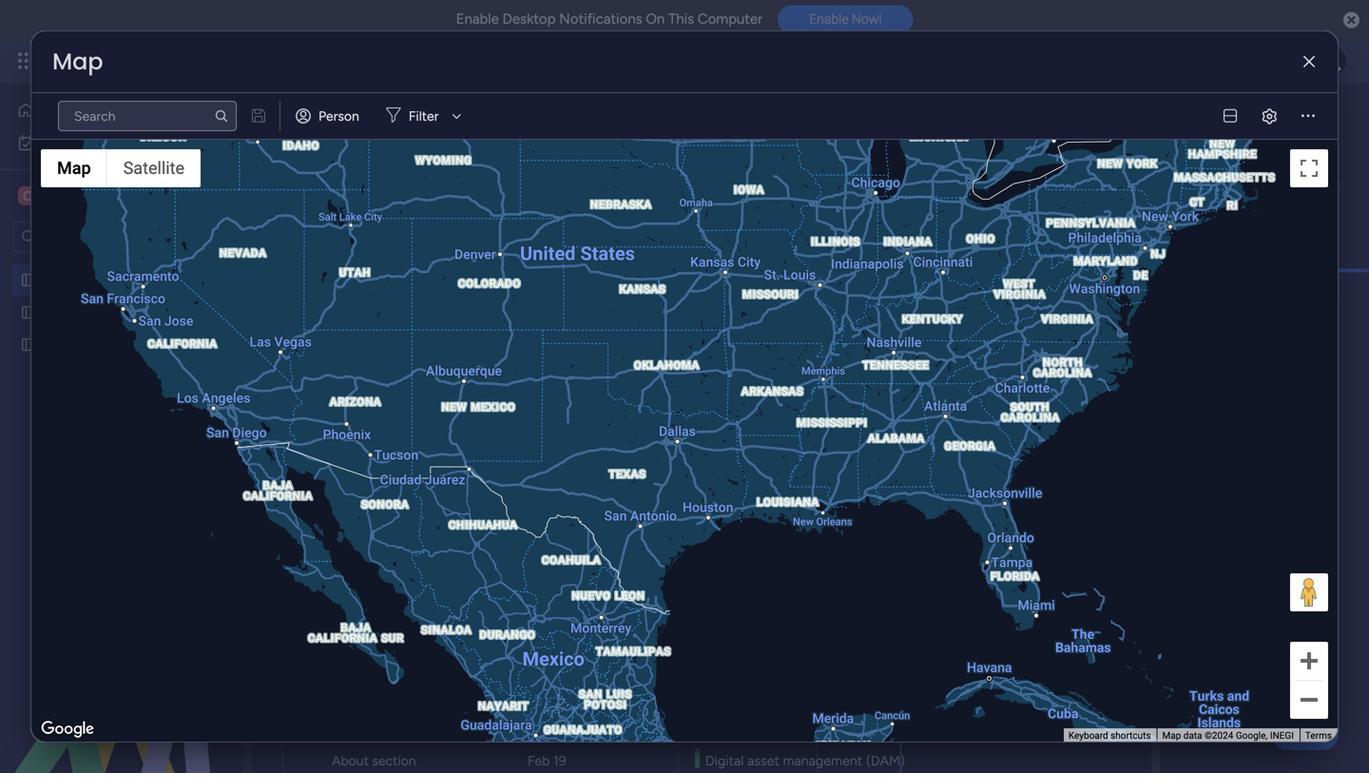 Task type: vqa. For each thing, say whether or not it's contained in the screenshot.
learn more about this package of templates here: https://youtu.be/9x6_kyyrn_e see more
yes



Task type: locate. For each thing, give the bounding box(es) containing it.
digital asset management (dam) up requests
[[45, 272, 241, 288]]

Map field
[[48, 46, 108, 77]]

enable left desktop
[[456, 10, 499, 28]]

1 vertical spatial asset
[[327, 229, 358, 245]]

1 up days
[[909, 388, 922, 426]]

no value
[[521, 271, 576, 287]]

0 vertical spatial creative
[[44, 187, 103, 205]]

learn more about this package of templates here: https://youtu.be/9x6_kyyrn_e see more
[[291, 143, 839, 160]]

1 vertical spatial 19
[[553, 753, 566, 769]]

1 horizontal spatial person button
[[618, 222, 701, 252]]

0 vertical spatial person button
[[288, 101, 371, 131]]

1 vertical spatial feb
[[528, 753, 550, 769]]

0 horizontal spatial management
[[121, 272, 199, 288]]

widget
[[469, 229, 510, 245]]

team workload button
[[395, 171, 515, 202]]

(dam) up redesign
[[202, 272, 241, 288]]

v2 search image
[[537, 226, 551, 248]]

2 enable from the left
[[809, 11, 849, 27]]

management
[[480, 98, 688, 141], [121, 272, 199, 288]]

Search field
[[551, 224, 608, 250]]

0 horizontal spatial filter button
[[378, 101, 468, 131]]

Search in workspace field
[[40, 226, 159, 248]]

workload
[[444, 178, 501, 194]]

1 right ●
[[822, 720, 827, 734]]

1 horizontal spatial filter button
[[707, 222, 796, 252]]

founders' main picture
[[332, 676, 468, 692]]

templates
[[494, 144, 553, 160]]

1 public board image from the top
[[20, 271, 38, 289]]

creative inside 'workspace selection' element
[[44, 187, 103, 205]]

0 vertical spatial asset
[[391, 98, 472, 141]]

asset right new
[[327, 229, 358, 245]]

person for person popup button to the bottom
[[649, 229, 689, 245]]

filter button up the this
[[378, 101, 468, 131]]

0 horizontal spatial person
[[319, 108, 359, 124]]

creative for creative assets
[[44, 187, 103, 205]]

0 horizontal spatial more dots image
[[766, 337, 780, 351]]

0 horizontal spatial 1
[[822, 720, 827, 734]]

main
[[318, 178, 346, 194]]

shortcuts
[[1111, 730, 1151, 741]]

None search field
[[58, 101, 237, 131]]

1 horizontal spatial person
[[649, 229, 689, 245]]

keyboard
[[1069, 730, 1108, 741]]

0 vertical spatial filter button
[[378, 101, 468, 131]]

1 vertical spatial 1
[[909, 388, 922, 426]]

person button down the whiteboard
[[618, 222, 701, 252]]

3
[[857, 388, 874, 426]]

Battery field
[[579, 332, 651, 357]]

/ inside "button"
[[1280, 112, 1285, 128]]

Digital asset management (DAM) field
[[284, 98, 798, 141]]

1 horizontal spatial enable
[[809, 11, 849, 27]]

team workload
[[409, 178, 501, 194]]

creative up 'website'
[[45, 304, 95, 320]]

1 feb 19 from the top
[[528, 676, 566, 692]]

2 public board image from the top
[[20, 303, 38, 321]]

2 19 from the top
[[553, 753, 566, 769]]

13
[[948, 388, 979, 426]]

0 vertical spatial public board image
[[20, 271, 38, 289]]

enable for enable now!
[[809, 11, 849, 27]]

keyboard shortcuts button
[[1069, 729, 1151, 742]]

2
[[1278, 178, 1286, 194]]

filter left arrow down image
[[409, 108, 439, 124]]

1 horizontal spatial filter
[[737, 229, 767, 245]]

1 enable from the left
[[456, 10, 499, 28]]

home link
[[11, 95, 231, 126]]

1 right invite
[[1289, 112, 1294, 128]]

feb for about section
[[528, 753, 550, 769]]

person button
[[288, 101, 371, 131], [618, 222, 701, 252]]

1 vertical spatial /
[[1270, 178, 1275, 194]]

1 horizontal spatial digital
[[289, 98, 384, 141]]

0 horizontal spatial digital asset management (dam)
[[45, 272, 241, 288]]

(dam) inside list box
[[202, 272, 241, 288]]

2 feb from the top
[[528, 753, 550, 769]]

help
[[1289, 725, 1323, 744]]

/ for 2
[[1270, 178, 1275, 194]]

0 vertical spatial person
[[319, 108, 359, 124]]

1 vertical spatial feb 19
[[528, 753, 566, 769]]

1 vertical spatial management
[[121, 272, 199, 288]]

https://youtu.be/9x6_kyyrn_e
[[590, 144, 772, 160]]

map down my work
[[57, 158, 91, 178]]

0 vertical spatial feb
[[528, 676, 550, 692]]

person
[[319, 108, 359, 124], [649, 229, 689, 245]]

list box
[[0, 260, 242, 618]]

1 vertical spatial (dam)
[[202, 272, 241, 288]]

1 horizontal spatial digital asset management (dam)
[[289, 98, 793, 141]]

management up requests
[[121, 272, 199, 288]]

online docs button
[[686, 171, 787, 202]]

desktop
[[503, 10, 556, 28]]

add widget
[[441, 229, 510, 245]]

filter for arrow down image
[[409, 108, 439, 124]]

map button
[[41, 149, 107, 187]]

0 horizontal spatial enable
[[456, 10, 499, 28]]

0 horizontal spatial person button
[[288, 101, 371, 131]]

2 vertical spatial 1
[[822, 720, 827, 734]]

enable desktop notifications on this computer
[[456, 10, 763, 28]]

enable now!
[[809, 11, 882, 27]]

1 vertical spatial digital asset management (dam)
[[45, 272, 241, 288]]

of
[[478, 144, 490, 160]]

team
[[409, 178, 441, 194]]

digital up the more
[[289, 98, 384, 141]]

asset inside list box
[[86, 272, 117, 288]]

1 horizontal spatial 1
[[909, 388, 922, 426]]

0 vertical spatial 1
[[1289, 112, 1294, 128]]

map region
[[31, 140, 1338, 742]]

creative inside list box
[[45, 304, 95, 320]]

filter left arrow down icon
[[737, 229, 767, 245]]

0 horizontal spatial filter
[[409, 108, 439, 124]]

1 vertical spatial digital
[[45, 272, 83, 288]]

battery
[[584, 332, 647, 356]]

list box containing digital asset management (dam)
[[0, 260, 242, 618]]

map left data
[[1162, 730, 1181, 741]]

person button up the more
[[288, 101, 371, 131]]

march
[[980, 613, 1009, 626]]

docs
[[742, 178, 772, 194]]

public board image
[[20, 271, 38, 289], [20, 303, 38, 321]]

0 vertical spatial 19
[[553, 676, 566, 692]]

collaborative whiteboard button
[[515, 171, 688, 202]]

about
[[361, 144, 396, 160]]

asset up package
[[391, 98, 472, 141]]

0 vertical spatial (dam)
[[696, 98, 793, 141]]

1 horizontal spatial asset
[[327, 229, 358, 245]]

monday
[[85, 50, 150, 71]]

home option
[[11, 95, 231, 126]]

person down the whiteboard
[[649, 229, 689, 245]]

Numbers field
[[311, 332, 400, 357]]

Gantt field
[[311, 537, 370, 562]]

map for map popup button
[[57, 158, 91, 178]]

creative for creative requests
[[45, 304, 95, 320]]

management up 'here:'
[[480, 98, 688, 141]]

minutes
[[997, 433, 1045, 449]]

enable
[[456, 10, 499, 28], [809, 11, 849, 27]]

digital up "creative requests"
[[45, 272, 83, 288]]

launch video
[[332, 599, 411, 615]]

integrate
[[1013, 178, 1068, 194]]

1 vertical spatial filter
[[737, 229, 767, 245]]

mar 17
[[528, 599, 566, 615]]

person up the more
[[319, 108, 359, 124]]

invite
[[1244, 112, 1277, 128]]

add widget button
[[406, 222, 519, 252]]

1 horizontal spatial /
[[1280, 112, 1285, 128]]

asset inside button
[[327, 229, 358, 245]]

creative right c
[[44, 187, 103, 205]]

mar
[[528, 599, 550, 615]]

0 horizontal spatial asset
[[86, 272, 117, 288]]

filter button down docs
[[707, 222, 796, 252]]

dapulse x slim image
[[1304, 55, 1315, 69]]

filter
[[409, 108, 439, 124], [737, 229, 767, 245]]

0 vertical spatial feb 19
[[528, 676, 566, 692]]

option
[[0, 263, 242, 267]]

main
[[393, 676, 422, 692]]

automate
[[1207, 178, 1266, 194]]

/ left '2'
[[1270, 178, 1275, 194]]

digital asset management (dam) up templates
[[289, 98, 793, 141]]

creative
[[44, 187, 103, 205], [45, 304, 95, 320]]

main table button
[[288, 171, 395, 202]]

lottie animation element
[[0, 581, 242, 773]]

view
[[831, 178, 861, 194]]

(dam) up see
[[696, 98, 793, 141]]

files
[[801, 178, 828, 194]]

section
[[372, 753, 416, 769]]

2 horizontal spatial 1
[[1289, 112, 1294, 128]]

about
[[332, 753, 369, 769]]

0 horizontal spatial (dam)
[[202, 272, 241, 288]]

countdown
[[852, 332, 953, 356]]

1 vertical spatial public board image
[[20, 303, 38, 321]]

more dots image
[[1302, 109, 1315, 123], [766, 337, 780, 351], [1035, 337, 1048, 351]]

2 vertical spatial asset
[[86, 272, 117, 288]]

0 vertical spatial management
[[480, 98, 688, 141]]

computer
[[698, 10, 763, 28]]

dapulse close image
[[1344, 11, 1360, 30]]

menu bar
[[41, 149, 201, 187]]

1 horizontal spatial (dam)
[[696, 98, 793, 141]]

0 vertical spatial /
[[1280, 112, 1285, 128]]

notifications
[[559, 10, 642, 28]]

keyboard shortcuts
[[1069, 730, 1151, 741]]

1 horizontal spatial more dots image
[[1035, 337, 1048, 351]]

1 vertical spatial creative
[[45, 304, 95, 320]]

q1
[[626, 580, 642, 597]]

map for map data ©2024 google, inegi
[[1162, 730, 1181, 741]]

©2024
[[1205, 730, 1234, 741]]

enable inside 'button'
[[809, 11, 849, 27]]

marketing
[[669, 485, 720, 499]]

0 horizontal spatial digital
[[45, 272, 83, 288]]

lottie animation image
[[0, 581, 242, 773]]

2 horizontal spatial asset
[[391, 98, 472, 141]]

satellite
[[123, 158, 185, 178]]

1 vertical spatial person
[[649, 229, 689, 245]]

asset
[[391, 98, 472, 141], [327, 229, 358, 245], [86, 272, 117, 288]]

2 feb 19 from the top
[[528, 753, 566, 769]]

map right the select product image
[[52, 46, 103, 77]]

1 vertical spatial map
[[57, 158, 91, 178]]

0 vertical spatial digital
[[289, 98, 384, 141]]

2 vertical spatial map
[[1162, 730, 1181, 741]]

0 horizontal spatial /
[[1270, 178, 1275, 194]]

john smith image
[[1316, 46, 1346, 76]]

map
[[52, 46, 103, 77], [57, 158, 91, 178], [1162, 730, 1181, 741]]

asset up "creative requests"
[[86, 272, 117, 288]]

enable left now!
[[809, 11, 849, 27]]

package
[[424, 144, 474, 160]]

3 weeks
[[846, 388, 885, 449]]

value
[[543, 271, 576, 287]]

1 days
[[901, 388, 930, 449]]

collaborative
[[536, 178, 615, 194]]

more dots image for battery
[[766, 337, 780, 351]]

0 vertical spatial filter
[[409, 108, 439, 124]]

google,
[[1236, 730, 1268, 741]]

1 19 from the top
[[553, 676, 566, 692]]

/ right invite
[[1280, 112, 1285, 128]]

new asset button
[[288, 222, 366, 252]]

assets
[[106, 187, 150, 205]]

●
[[808, 720, 819, 734]]

1 feb from the top
[[528, 676, 550, 692]]

map inside map popup button
[[57, 158, 91, 178]]



Task type: describe. For each thing, give the bounding box(es) containing it.
18
[[1005, 388, 1037, 426]]

arrow down image
[[774, 226, 796, 248]]

more dots image
[[498, 337, 512, 351]]

19 for founders' main picture
[[553, 676, 566, 692]]

digital inside list box
[[45, 272, 83, 288]]

days
[[901, 433, 930, 449]]

here:
[[556, 144, 586, 160]]

feb 19 for about section
[[528, 753, 566, 769]]

monday button
[[49, 36, 303, 86]]

1 vertical spatial filter button
[[707, 222, 796, 252]]

picture
[[425, 676, 468, 692]]

feb 19 for founders' main picture
[[528, 676, 566, 692]]

terms
[[1305, 730, 1332, 741]]

work
[[65, 135, 94, 151]]

invite / 1
[[1244, 112, 1294, 128]]

product
[[596, 485, 636, 499]]

day
[[830, 720, 849, 734]]

redesign
[[164, 337, 215, 353]]

creative assets
[[44, 187, 150, 205]]

help button
[[1272, 719, 1339, 750]]

about section
[[332, 753, 416, 769]]

workspace image
[[18, 185, 37, 206]]

0 vertical spatial map
[[52, 46, 103, 77]]

this
[[399, 144, 421, 160]]

launch
[[332, 599, 375, 615]]

files view
[[801, 178, 861, 194]]

person for leftmost person popup button
[[319, 108, 359, 124]]

home
[[42, 102, 78, 118]]

menu bar containing map
[[41, 149, 201, 187]]

inegi
[[1270, 730, 1294, 741]]

collaborative whiteboard
[[536, 178, 688, 194]]

no
[[521, 271, 539, 287]]

satellite button
[[107, 149, 201, 187]]

1 horizontal spatial management
[[480, 98, 688, 141]]

hours
[[945, 433, 981, 449]]

0 vertical spatial digital asset management (dam)
[[289, 98, 793, 141]]

terms link
[[1305, 730, 1332, 741]]

data
[[1184, 730, 1202, 741]]

6
[[398, 396, 420, 443]]

more dots image for countdown
[[1035, 337, 1048, 351]]

this
[[668, 10, 694, 28]]

search image
[[214, 108, 229, 124]]

see more link
[[780, 142, 840, 161]]

filter for arrow down icon
[[737, 229, 767, 245]]

images
[[349, 638, 392, 654]]

online
[[700, 178, 739, 194]]

v2 split view image
[[1224, 109, 1237, 123]]

feb for founders' main picture
[[528, 676, 550, 692]]

select product image
[[17, 51, 36, 70]]

workspace selection element
[[18, 184, 153, 207]]

enable now! button
[[778, 5, 913, 34]]

february
[[631, 613, 672, 626]]

digital asset management (dam) inside list box
[[45, 272, 241, 288]]

2 horizontal spatial more dots image
[[1302, 109, 1315, 123]]

Countdown field
[[847, 332, 958, 357]]

founders'
[[332, 676, 390, 692]]

automate / 2
[[1207, 178, 1286, 194]]

my work link
[[11, 127, 231, 158]]

online docs
[[700, 178, 772, 194]]

0%
[[706, 401, 727, 419]]

table
[[349, 178, 381, 194]]

q1 2024
[[626, 580, 677, 597]]

learn
[[291, 144, 324, 160]]

now!
[[852, 11, 882, 27]]

c
[[23, 188, 32, 204]]

arrow down image
[[445, 105, 468, 127]]

on
[[646, 10, 665, 28]]

0% done
[[706, 401, 742, 442]]

integrate button
[[981, 166, 1165, 206]]

13 hours
[[945, 388, 981, 449]]

more
[[808, 143, 839, 159]]

map data ©2024 google, inegi
[[1162, 730, 1294, 741]]

new
[[296, 229, 324, 245]]

my
[[44, 135, 62, 151]]

weeks
[[846, 433, 885, 449]]

public board image for digital asset management (dam)
[[20, 271, 38, 289]]

17
[[554, 599, 566, 615]]

website homepage redesign
[[45, 337, 215, 353]]

add view image
[[886, 179, 894, 193]]

requests
[[98, 304, 150, 320]]

18 minutes
[[997, 388, 1045, 449]]

main table
[[318, 178, 381, 194]]

public board image
[[20, 336, 38, 354]]

creative requests
[[45, 304, 150, 320]]

whiteboard
[[618, 178, 688, 194]]

files view button
[[787, 171, 875, 202]]

video
[[378, 599, 411, 615]]

1 vertical spatial person button
[[618, 222, 701, 252]]

v2 collapse down image
[[299, 589, 316, 601]]

19 for about section
[[553, 753, 566, 769]]

homepage
[[97, 337, 160, 353]]

website
[[45, 337, 94, 353]]

management inside list box
[[121, 272, 199, 288]]

google image
[[36, 717, 99, 742]]

collapse board header image
[[1321, 179, 1336, 194]]

empty
[[742, 485, 775, 499]]

/ for 1
[[1280, 112, 1285, 128]]

enable for enable desktop notifications on this computer
[[456, 10, 499, 28]]

my work option
[[11, 127, 231, 158]]

1 inside 1 days
[[909, 388, 922, 426]]

Filter dashboard by text search field
[[58, 101, 237, 131]]

public board image for creative requests
[[20, 303, 38, 321]]

1 inside "button"
[[1289, 112, 1294, 128]]

more
[[327, 144, 358, 160]]



